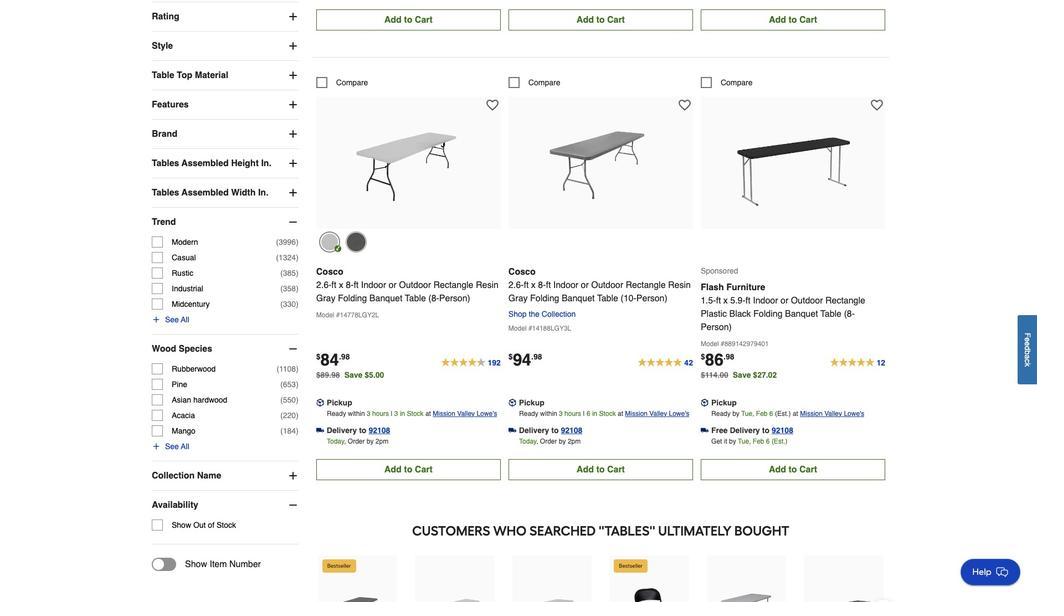 Task type: describe. For each thing, give the bounding box(es) containing it.
ready for ready within 3 hours | 6 in stock at mission valley lowe's
[[519, 410, 539, 418]]

free delivery to 92108
[[712, 426, 794, 435]]

# for 14188lgy3l
[[529, 325, 532, 332]]

ready within 3 hours | 6 in stock at mission valley lowe's
[[519, 410, 690, 418]]

3 mission from the left
[[801, 410, 823, 418]]

casual
[[172, 253, 196, 262]]

3 92108 button from the left
[[772, 425, 794, 436]]

delivery to 92108 for ready within 3 hours | 6 in stock at mission valley lowe's
[[519, 426, 583, 435]]

86
[[705, 350, 724, 370]]

1 vertical spatial feb
[[753, 438, 765, 445]]

2 e from the top
[[1024, 342, 1033, 346]]

collection name button
[[152, 462, 299, 490]]

out
[[193, 521, 206, 530]]

pickup image for free delivery to
[[701, 399, 709, 407]]

1108
[[279, 365, 296, 374]]

mission valley lowe's button for ready within 3 hours | 6 in stock at mission valley lowe's
[[625, 408, 690, 419]]

help button
[[961, 559, 1021, 586]]

1 bestseller link from the left
[[318, 556, 398, 603]]

get
[[712, 438, 723, 445]]

table inside flash furniture 1.5-ft x 5.9-ft indoor or outdoor rectangle plastic black folding banquet table (8- person)
[[821, 309, 842, 319]]

today for ready within 3 hours | 3 in stock at mission valley lowe's
[[327, 438, 345, 445]]

42 button
[[638, 352, 693, 369]]

wood species
[[152, 344, 212, 354]]

table inside cosco 2.6-ft x 8-ft indoor or outdoor rectangle resin gray folding banquet table (10-person)
[[597, 294, 619, 304]]

192
[[488, 358, 501, 367]]

get it by tue, feb 6 (est.)
[[712, 438, 788, 445]]

plus image inside see all button
[[152, 442, 161, 451]]

cosco 2.6-ft x 8-ft indoor or outdoor rectangle resin black folding banquet table (8-person) image
[[812, 584, 876, 603]]

compare for 5013558285 element
[[721, 78, 753, 87]]

rectangle for (8-
[[434, 280, 474, 290]]

f
[[1024, 333, 1033, 338]]

model for model # 14778lgy2l
[[316, 311, 335, 319]]

1 vertical spatial (est.)
[[772, 438, 788, 445]]

delivery for ready within 3 hours | 3 in stock at mission valley lowe's
[[327, 426, 357, 435]]

show item number element
[[152, 558, 261, 571]]

within for ready within 3 hours | 6 in stock at mission valley lowe's
[[540, 410, 557, 418]]

3 valley from the left
[[825, 410, 843, 418]]

5013558285 element
[[701, 77, 753, 88]]

gray for 2.6-ft x 8-ft indoor or outdoor rectangle resin gray folding banquet table (8-person)
[[316, 294, 336, 304]]

lowe's for ready within 3 hours | 6 in stock at mission valley lowe's
[[669, 410, 690, 418]]

cosco 14188lgy3l 2.6-ft x 8-ft indoor or outdoor rectangle resin gray folding banquet table (10-person) image
[[540, 102, 662, 224]]

all for wood species
[[181, 442, 189, 451]]

( 653 )
[[281, 380, 299, 389]]

material
[[195, 70, 228, 80]]

table inside button
[[152, 70, 174, 80]]

( 3996 )
[[276, 238, 299, 247]]

( for 330
[[281, 300, 283, 309]]

model # 14778lgy2l
[[316, 311, 379, 319]]

0 vertical spatial collection
[[542, 310, 576, 319]]

3996
[[279, 238, 296, 247]]

330
[[283, 300, 296, 309]]

tables assembled height in. button
[[152, 149, 299, 178]]

collection name
[[152, 471, 221, 481]]

table top material button
[[152, 61, 299, 90]]

0 horizontal spatial stock
[[217, 521, 236, 530]]

height
[[231, 158, 259, 168]]

resin for 2.6-ft x 8-ft indoor or outdoor rectangle resin gray folding banquet table (10-person)
[[668, 280, 691, 290]]

3 for ready within 3 hours | 6 in stock at mission valley lowe's
[[559, 410, 563, 418]]

pickup for ready within 3 hours | 3 in stock at mission valley lowe's
[[327, 398, 352, 407]]

folding for cosco 2.6-ft x 8-ft indoor or outdoor rectangle resin gray folding banquet table (8-person)
[[338, 294, 367, 304]]

12 button
[[831, 352, 886, 369]]

today , order by 2pm for ready within 3 hours | 6 in stock at mission valley lowe's
[[519, 438, 581, 445]]

( 358 )
[[281, 284, 299, 293]]

ready by tue, feb 6 (est.) at mission valley lowe's
[[712, 410, 865, 418]]

show for show item number
[[185, 560, 207, 570]]

42
[[685, 358, 693, 367]]

plus image for collection name
[[288, 471, 299, 482]]

pickup image for delivery to
[[316, 399, 324, 407]]

plus image for style
[[288, 40, 299, 51]]

or inside flash furniture 1.5-ft x 5.9-ft indoor or outdoor rectangle plastic black folding banquet table (8- person)
[[781, 296, 789, 306]]

( 1324 )
[[276, 253, 299, 262]]

12
[[877, 358, 886, 367]]

wood
[[152, 344, 176, 354]]

banquet for (10-
[[562, 294, 595, 304]]

modern
[[172, 238, 198, 247]]

ready within 3 hours | 3 in stock at mission valley lowe's
[[327, 410, 497, 418]]

save for 86
[[733, 371, 751, 379]]

cosco 2.5-ft x 6-ft indoor or outdoor rectangle resin gray folding banquet table (8-person) image
[[521, 584, 584, 603]]

trend button
[[152, 208, 299, 237]]

stock for 3
[[407, 410, 424, 418]]

help
[[973, 567, 992, 578]]

| for 6
[[583, 410, 585, 418]]

resin for 2.6-ft x 8-ft indoor or outdoor rectangle resin gray folding banquet table (8-person)
[[476, 280, 499, 290]]

mission valley lowe's button for ready by tue, feb 6 (est.) at mission valley lowe's
[[801, 408, 865, 419]]

0 vertical spatial tue,
[[742, 410, 755, 418]]

$27.02
[[753, 371, 777, 379]]

gray for 2.6-ft x 8-ft indoor or outdoor rectangle resin gray folding banquet table (10-person)
[[509, 294, 528, 304]]

delivery for ready within 3 hours | 6 in stock at mission valley lowe's
[[519, 426, 549, 435]]

1.5-
[[701, 296, 716, 306]]

3 lowe's from the left
[[844, 410, 865, 418]]

it
[[724, 438, 728, 445]]

furniture
[[727, 282, 766, 292]]

banquet inside flash furniture 1.5-ft x 5.9-ft indoor or outdoor rectangle plastic black folding banquet table (8- person)
[[785, 309, 818, 319]]

actual price $86.98 element
[[701, 350, 735, 370]]

) for ( 550 )
[[296, 396, 299, 405]]

1324
[[279, 253, 296, 262]]

indoor inside flash furniture 1.5-ft x 5.9-ft indoor or outdoor rectangle plastic black folding banquet table (8- person)
[[753, 296, 779, 306]]

pickup image
[[509, 399, 517, 407]]

minus image for trend
[[288, 217, 299, 228]]

within for ready within 3 hours | 3 in stock at mission valley lowe's
[[348, 410, 365, 418]]

plastic
[[701, 309, 727, 319]]

$ 86 .98
[[701, 350, 735, 370]]

plus image for features
[[288, 99, 299, 110]]

folding for cosco 2.6-ft x 8-ft indoor or outdoor rectangle resin gray folding banquet table (10-person)
[[530, 294, 560, 304]]

$ for 84
[[316, 352, 321, 361]]

plus image for brand
[[288, 129, 299, 140]]

see all for wood species
[[165, 442, 189, 451]]

1 vertical spatial tue,
[[738, 438, 751, 445]]

see all for trend
[[165, 315, 189, 324]]

) for ( 358 )
[[296, 284, 299, 293]]

availability
[[152, 500, 198, 510]]

black
[[730, 309, 751, 319]]

item
[[210, 560, 227, 570]]

$89.98
[[316, 371, 340, 379]]

show item number
[[185, 560, 261, 570]]

ready for ready by tue, feb 6 (est.) at mission valley lowe's
[[712, 410, 731, 418]]

indoor for (8-
[[361, 280, 386, 290]]

delivery to 92108 for ready within 3 hours | 3 in stock at mission valley lowe's
[[327, 426, 390, 435]]

by up free delivery to 92108
[[733, 410, 740, 418]]

customers who searched ''tables'' ultimately bought
[[412, 523, 790, 539]]

14188lgy3l
[[532, 325, 572, 332]]

14778lgy2l
[[340, 311, 379, 319]]

x for 2.6-ft x 8-ft indoor or outdoor rectangle resin gray folding banquet table (8-person)
[[339, 280, 344, 290]]

or for (8-
[[389, 280, 397, 290]]

( for 385
[[281, 269, 283, 278]]

( 385 )
[[281, 269, 299, 278]]

minus image for wood species
[[288, 344, 299, 355]]

( 184 )
[[281, 427, 299, 436]]

at for 6
[[618, 410, 624, 418]]

(8- inside flash furniture 1.5-ft x 5.9-ft indoor or outdoor rectangle plastic black folding banquet table (8- person)
[[844, 309, 855, 319]]

.98 for 86
[[724, 352, 735, 361]]

1002632390 element
[[509, 77, 561, 88]]

.98 for 94
[[532, 352, 542, 361]]

x for 2.6-ft x 8-ft indoor or outdoor rectangle resin gray folding banquet table (10-person)
[[531, 280, 536, 290]]

was price $114.00 element
[[701, 368, 733, 379]]

( for 550
[[281, 396, 283, 405]]

tables for tables assembled height in.
[[152, 158, 179, 168]]

f e e d b a c k
[[1024, 333, 1033, 367]]

ft down furniture
[[746, 296, 751, 306]]

a
[[1024, 355, 1033, 359]]

or for (10-
[[581, 280, 589, 290]]

name
[[197, 471, 221, 481]]

$5.00
[[365, 371, 384, 379]]

plus image for rating
[[288, 11, 299, 22]]

1 e from the top
[[1024, 338, 1033, 342]]

model # 14188lgy3l
[[509, 325, 572, 332]]

outdoor for (8-
[[399, 280, 431, 290]]

heart outline image
[[679, 99, 691, 111]]

2pm for 6
[[568, 438, 581, 445]]

assembled for height
[[182, 158, 229, 168]]

$114.00
[[701, 371, 729, 379]]

tables assembled height in.
[[152, 158, 272, 168]]

hours for 3
[[373, 410, 389, 418]]

shop
[[509, 310, 527, 319]]

rustic
[[172, 269, 193, 278]]

searched
[[530, 523, 596, 539]]

653
[[283, 380, 296, 389]]

184
[[283, 427, 296, 436]]

asian hardwood
[[172, 396, 227, 405]]

2 bestseller link from the left
[[610, 556, 689, 603]]

tables for tables assembled width in.
[[152, 188, 179, 198]]

show for show out of stock
[[172, 521, 191, 530]]

number
[[229, 560, 261, 570]]

cosco 14778lgy2l 2.6-ft x 8-ft indoor or outdoor rectangle resin gray folding banquet table (8-person) image
[[348, 102, 470, 224]]

indoor for (10-
[[554, 280, 579, 290]]

94
[[513, 350, 532, 370]]

| for 3
[[391, 410, 393, 418]]

cosco 2.6-ft x 8-ft indoor or outdoor rectangle resin gray folding banquet table (10-person)
[[509, 267, 691, 304]]

features
[[152, 100, 189, 110]]

( 330 )
[[281, 300, 299, 309]]

d
[[1024, 346, 1033, 351]]

brand
[[152, 129, 178, 139]]

the
[[529, 310, 540, 319]]

220
[[283, 411, 296, 420]]

table inside cosco 2.6-ft x 8-ft indoor or outdoor rectangle resin gray folding banquet table (8-person)
[[405, 294, 426, 304]]

gray image
[[319, 231, 340, 253]]

$114.00 save $27.02
[[701, 371, 777, 379]]

save for 84
[[345, 371, 363, 379]]

6 for in
[[587, 410, 591, 418]]

shop the collection
[[509, 310, 576, 319]]

by right it
[[730, 438, 737, 445]]

b
[[1024, 351, 1033, 355]]

all for trend
[[181, 315, 189, 324]]

minus image
[[288, 500, 299, 511]]

features button
[[152, 90, 299, 119]]

truck filled image
[[509, 427, 517, 434]]

folding inside flash furniture 1.5-ft x 5.9-ft indoor or outdoor rectangle plastic black folding banquet table (8- person)
[[754, 309, 783, 319]]

style button
[[152, 32, 299, 60]]



Task type: vqa. For each thing, say whether or not it's contained in the screenshot.
Today , Order by 2pm
yes



Task type: locate. For each thing, give the bounding box(es) containing it.
x inside cosco 2.6-ft x 8-ft indoor or outdoor rectangle resin gray folding banquet table (8-person)
[[339, 280, 344, 290]]

tables
[[152, 158, 179, 168], [152, 188, 179, 198]]

indoor up 14778lgy2l
[[361, 280, 386, 290]]

midcentury
[[172, 300, 210, 309]]

1 horizontal spatial rectangle
[[626, 280, 666, 290]]

mission valley lowe's button for ready within 3 hours | 3 in stock at mission valley lowe's
[[433, 408, 497, 419]]

today for ready within 3 hours | 6 in stock at mission valley lowe's
[[519, 438, 537, 445]]

92108 button down ready within 3 hours | 3 in stock at mission valley lowe's
[[369, 425, 390, 436]]

2 resin from the left
[[668, 280, 691, 290]]

today
[[327, 438, 345, 445], [519, 438, 537, 445]]

0 horizontal spatial ready
[[327, 410, 346, 418]]

hours
[[373, 410, 389, 418], [565, 410, 582, 418]]

see for trend
[[165, 315, 179, 324]]

top
[[177, 70, 192, 80]]

0 vertical spatial (est.)
[[775, 410, 791, 418]]

heart outline image
[[487, 99, 499, 111], [871, 99, 883, 111]]

92108 button down ready within 3 hours | 6 in stock at mission valley lowe's
[[561, 425, 583, 436]]

1 horizontal spatial x
[[531, 280, 536, 290]]

hours for 6
[[565, 410, 582, 418]]

1 horizontal spatial today , order by 2pm
[[519, 438, 581, 445]]

bestseller
[[327, 563, 351, 570], [619, 563, 643, 570]]

) for ( 653 )
[[296, 380, 299, 389]]

.98 for 84
[[339, 352, 350, 361]]

0 vertical spatial all
[[181, 315, 189, 324]]

2 heart outline image from the left
[[871, 99, 883, 111]]

2 assembled from the top
[[182, 188, 229, 198]]

pickup image
[[316, 399, 324, 407], [701, 399, 709, 407]]

gray up shop
[[509, 294, 528, 304]]

bought
[[735, 523, 790, 539]]

cosco down gray icon
[[316, 267, 344, 277]]

0 horizontal spatial banquet
[[370, 294, 403, 304]]

1 assembled from the top
[[182, 158, 229, 168]]

1 horizontal spatial $
[[509, 352, 513, 361]]

rectangle inside flash furniture 1.5-ft x 5.9-ft indoor or outdoor rectangle plastic black folding banquet table (8- person)
[[826, 296, 866, 306]]

see all down mango
[[165, 442, 189, 451]]

bestseller for cosco 2.5-ft x 6-ft indoor or outdoor rectangle resin black folding banquet table (8-person) image
[[327, 563, 351, 570]]

) up the 1324
[[296, 238, 299, 247]]

order for ready within 3 hours | 6 in stock at mission valley lowe's
[[540, 438, 557, 445]]

sponsored
[[701, 266, 739, 275]]

delivery up get it by tue, feb 6 (est.) on the bottom right of page
[[730, 426, 760, 435]]

0 horizontal spatial at
[[426, 410, 431, 418]]

resin inside cosco 2.6-ft x 8-ft indoor or outdoor rectangle resin gray folding banquet table (8-person)
[[476, 280, 499, 290]]

model for model # 14188lgy3l
[[509, 325, 527, 332]]

92108 for 6
[[561, 426, 583, 435]]

$ for 94
[[509, 352, 513, 361]]

order
[[348, 438, 365, 445], [540, 438, 557, 445]]

1 truck filled image from the left
[[316, 427, 324, 434]]

) for ( 1108 )
[[296, 365, 299, 374]]

x up the model # 14778lgy2l
[[339, 280, 344, 290]]

,
[[345, 438, 346, 445], [537, 438, 539, 445]]

1 see from the top
[[165, 315, 179, 324]]

plus image inside the rating "button"
[[288, 11, 299, 22]]

species
[[179, 344, 212, 354]]

lowe's for ready within 3 hours | 3 in stock at mission valley lowe's
[[477, 410, 497, 418]]

2 ready from the left
[[519, 410, 539, 418]]

2 horizontal spatial banquet
[[785, 309, 818, 319]]

mission for 3
[[433, 410, 456, 418]]

table top material
[[152, 70, 228, 80]]

1 8- from the left
[[346, 280, 354, 290]]

1 heart outline image from the left
[[487, 99, 499, 111]]

2 mission from the left
[[625, 410, 648, 418]]

(est.)
[[775, 410, 791, 418], [772, 438, 788, 445]]

2 horizontal spatial indoor
[[753, 296, 779, 306]]

1 ) from the top
[[296, 238, 299, 247]]

3 .98 from the left
[[724, 352, 735, 361]]

) for ( 3996 )
[[296, 238, 299, 247]]

92108 button down ready by tue, feb 6 (est.) at mission valley lowe's
[[772, 425, 794, 436]]

tables inside button
[[152, 158, 179, 168]]

1 horizontal spatial mission valley lowe's button
[[625, 408, 690, 419]]

1 horizontal spatial collection
[[542, 310, 576, 319]]

, for ready within 3 hours | 6 in stock at mission valley lowe's
[[537, 438, 539, 445]]

model up 86
[[701, 340, 719, 348]]

pine
[[172, 380, 187, 389]]

in for 6
[[593, 410, 598, 418]]

889142979401
[[725, 340, 769, 348]]

at for 3
[[426, 410, 431, 418]]

at
[[426, 410, 431, 418], [618, 410, 624, 418], [793, 410, 799, 418]]

minus image
[[288, 217, 299, 228], [288, 344, 299, 355]]

2 92108 from the left
[[561, 426, 583, 435]]

in. for tables assembled height in.
[[261, 158, 272, 168]]

|
[[391, 410, 393, 418], [583, 410, 585, 418]]

1 vertical spatial tables
[[152, 188, 179, 198]]

) down 220
[[296, 427, 299, 436]]

compare inside 1002632390 element
[[529, 78, 561, 87]]

1 hours from the left
[[373, 410, 389, 418]]

tue, down free delivery to 92108
[[738, 438, 751, 445]]

) up 184 on the bottom left of the page
[[296, 411, 299, 420]]

1 92108 button from the left
[[369, 425, 390, 436]]

2.6- right 358
[[316, 280, 332, 290]]

in. right the width on the left top of the page
[[258, 188, 269, 198]]

2 at from the left
[[618, 410, 624, 418]]

0 horizontal spatial model
[[316, 311, 335, 319]]

bestseller up cosco 2.5-ft x 6-ft indoor or outdoor rectangle resin black folding banquet table (8-person) image
[[327, 563, 351, 570]]

plus image inside the tables assembled height in. button
[[288, 158, 299, 169]]

2 lowe's from the left
[[669, 410, 690, 418]]

see down mango
[[165, 442, 179, 451]]

bestseller up cosco black standard folding chair with solid seat (indoor) image at the bottom of page
[[619, 563, 643, 570]]

e up b
[[1024, 342, 1033, 346]]

2 horizontal spatial 92108 button
[[772, 425, 794, 436]]

save left $27.02
[[733, 371, 751, 379]]

1 bestseller from the left
[[327, 563, 351, 570]]

outdoor inside cosco 2.6-ft x 8-ft indoor or outdoor rectangle resin gray folding banquet table (10-person)
[[592, 280, 624, 290]]

ft up the model # 14778lgy2l
[[332, 280, 337, 290]]

rectangle inside cosco 2.6-ft x 8-ft indoor or outdoor rectangle resin gray folding banquet table (10-person)
[[626, 280, 666, 290]]

) for ( 220 )
[[296, 411, 299, 420]]

2 horizontal spatial ready
[[712, 410, 731, 418]]

1 horizontal spatial at
[[618, 410, 624, 418]]

1 horizontal spatial gray
[[509, 294, 528, 304]]

collection up availability
[[152, 471, 195, 481]]

by down ready within 3 hours | 3 in stock at mission valley lowe's
[[367, 438, 374, 445]]

0 vertical spatial see all button
[[152, 314, 189, 325]]

2 minus image from the top
[[288, 344, 299, 355]]

1 horizontal spatial 92108 button
[[561, 425, 583, 436]]

gray inside cosco 2.6-ft x 8-ft indoor or outdoor rectangle resin gray folding banquet table (8-person)
[[316, 294, 336, 304]]

pickup image down $89.98
[[316, 399, 324, 407]]

1 order from the left
[[348, 438, 365, 445]]

save left $5.00
[[345, 371, 363, 379]]

2 $ from the left
[[509, 352, 513, 361]]

0 horizontal spatial .98
[[339, 352, 350, 361]]

0 horizontal spatial |
[[391, 410, 393, 418]]

.98 down model # 14188lgy3l
[[532, 352, 542, 361]]

385
[[283, 269, 296, 278]]

1 resin from the left
[[476, 280, 499, 290]]

pickup right pickup icon
[[519, 398, 545, 407]]

1 vertical spatial see all
[[165, 442, 189, 451]]

ready for ready within 3 hours | 3 in stock at mission valley lowe's
[[327, 410, 346, 418]]

0 horizontal spatial valley
[[457, 410, 475, 418]]

0 vertical spatial minus image
[[288, 217, 299, 228]]

assembled inside tables assembled width in. button
[[182, 188, 229, 198]]

8- up the model # 14778lgy2l
[[346, 280, 354, 290]]

0 horizontal spatial lowe's
[[477, 410, 497, 418]]

industrial
[[172, 284, 203, 293]]

add to cart
[[385, 15, 433, 25], [577, 15, 625, 25], [769, 15, 818, 25], [385, 465, 433, 475], [577, 465, 625, 475], [769, 465, 818, 475]]

1 delivery to 92108 from the left
[[327, 426, 390, 435]]

0 vertical spatial assembled
[[182, 158, 229, 168]]

cosco for cosco 2.6-ft x 8-ft indoor or outdoor rectangle resin gray folding banquet table (8-person)
[[316, 267, 344, 277]]

shop the collection link
[[509, 310, 581, 319]]

person) for (10-
[[637, 294, 668, 304]]

1 horizontal spatial person)
[[637, 294, 668, 304]]

(est.) up free delivery to 92108
[[775, 410, 791, 418]]

ft up shop the collection link
[[546, 280, 551, 290]]

truck filled image left free
[[701, 427, 709, 434]]

8- inside cosco 2.6-ft x 8-ft indoor or outdoor rectangle resin gray folding banquet table (10-person)
[[538, 280, 546, 290]]

2 horizontal spatial model
[[701, 340, 719, 348]]

0 horizontal spatial person)
[[439, 294, 471, 304]]

1 vertical spatial see all button
[[152, 441, 189, 452]]

.98 up '$89.98 save $5.00'
[[339, 352, 350, 361]]

1 see all from the top
[[165, 315, 189, 324]]

0 horizontal spatial folding
[[338, 294, 367, 304]]

1 horizontal spatial truck filled image
[[701, 427, 709, 434]]

1 horizontal spatial resin
[[668, 280, 691, 290]]

1 vertical spatial all
[[181, 442, 189, 451]]

) up 550
[[296, 380, 299, 389]]

tables down the brand
[[152, 158, 179, 168]]

pickup up free
[[712, 398, 737, 407]]

1 at from the left
[[426, 410, 431, 418]]

$ up was price $89.98 "element"
[[316, 352, 321, 361]]

2 8- from the left
[[538, 280, 546, 290]]

2 vertical spatial model
[[701, 340, 719, 348]]

#
[[336, 311, 340, 319], [529, 325, 532, 332], [721, 340, 725, 348]]

see all button for wood species
[[152, 441, 189, 452]]

1 lowe's from the left
[[477, 410, 497, 418]]

2 horizontal spatial mission
[[801, 410, 823, 418]]

cosco up shop
[[509, 267, 536, 277]]

person) inside flash furniture 1.5-ft x 5.9-ft indoor or outdoor rectangle plastic black folding banquet table (8- person)
[[701, 322, 732, 332]]

speech bubbles outlined image
[[995, 565, 1010, 580]]

ready up free
[[712, 410, 731, 418]]

trend
[[152, 217, 176, 227]]

( for 1108
[[277, 365, 279, 374]]

0 horizontal spatial rectangle
[[434, 280, 474, 290]]

.98 inside the '$ 94 .98'
[[532, 352, 542, 361]]

folding inside cosco 2.6-ft x 8-ft indoor or outdoor rectangle resin gray folding banquet table (8-person)
[[338, 294, 367, 304]]

x left 5.9-
[[724, 296, 728, 306]]

tue,
[[742, 410, 755, 418], [738, 438, 751, 445]]

0 horizontal spatial today , order by 2pm
[[327, 438, 389, 445]]

see all button for trend
[[152, 314, 189, 325]]

banquet inside cosco 2.6-ft x 8-ft indoor or outdoor rectangle resin gray folding banquet table (10-person)
[[562, 294, 595, 304]]

see down midcentury
[[165, 315, 179, 324]]

2 see all button from the top
[[152, 441, 189, 452]]

2.6-
[[316, 280, 332, 290], [509, 280, 524, 290]]

0 horizontal spatial compare
[[336, 78, 368, 87]]

1000640673 element
[[316, 77, 368, 88]]

show
[[172, 521, 191, 530], [185, 560, 207, 570]]

cosco inside cosco 2.6-ft x 8-ft indoor or outdoor rectangle resin gray folding banquet table (10-person)
[[509, 267, 536, 277]]

bestseller link
[[318, 556, 398, 603], [610, 556, 689, 603]]

1 horizontal spatial save
[[733, 371, 751, 379]]

$ right 42
[[701, 352, 705, 361]]

2 horizontal spatial outdoor
[[791, 296, 823, 306]]

0 horizontal spatial cosco
[[316, 267, 344, 277]]

# up actual price $86.98 element
[[721, 340, 725, 348]]

rating
[[152, 12, 179, 22]]

ready down $89.98
[[327, 410, 346, 418]]

2 horizontal spatial pickup
[[712, 398, 737, 407]]

lowe's down 192
[[477, 410, 497, 418]]

style
[[152, 41, 173, 51]]

1 see all button from the top
[[152, 314, 189, 325]]

outdoor inside cosco 2.6-ft x 8-ft indoor or outdoor rectangle resin gray folding banquet table (8-person)
[[399, 280, 431, 290]]

show left out on the bottom left of page
[[172, 521, 191, 530]]

2 horizontal spatial folding
[[754, 309, 783, 319]]

outdoor inside flash furniture 1.5-ft x 5.9-ft indoor or outdoor rectangle plastic black folding banquet table (8- person)
[[791, 296, 823, 306]]

2.6- inside cosco 2.6-ft x 8-ft indoor or outdoor rectangle resin gray folding banquet table (8-person)
[[316, 280, 332, 290]]

1 horizontal spatial indoor
[[554, 280, 579, 290]]

or inside cosco 2.6-ft x 8-ft indoor or outdoor rectangle resin gray folding banquet table (10-person)
[[581, 280, 589, 290]]

2 hours from the left
[[565, 410, 582, 418]]

person) for (8-
[[439, 294, 471, 304]]

lowe's down 42
[[669, 410, 690, 418]]

2 valley from the left
[[650, 410, 667, 418]]

plus image inside brand button
[[288, 129, 299, 140]]

1 within from the left
[[348, 410, 365, 418]]

2 horizontal spatial person)
[[701, 322, 732, 332]]

mango
[[172, 427, 196, 436]]

plus image inside table top material button
[[288, 70, 299, 81]]

2 horizontal spatial rectangle
[[826, 296, 866, 306]]

1 horizontal spatial 3
[[395, 410, 398, 418]]

compare inside 1000640673 element
[[336, 78, 368, 87]]

2 bestseller from the left
[[619, 563, 643, 570]]

(8- inside cosco 2.6-ft x 8-ft indoor or outdoor rectangle resin gray folding banquet table (8-person)
[[429, 294, 439, 304]]

assembled up tables assembled width in.
[[182, 158, 229, 168]]

flash furniture 889142979401 1.5-ft x 5.9-ft indoor or outdoor rectangle plastic black folding banquet table (8-person) image
[[732, 102, 854, 224]]

0 horizontal spatial 2.6-
[[316, 280, 332, 290]]

indoor up shop the collection link
[[554, 280, 579, 290]]

1 | from the left
[[391, 410, 393, 418]]

ft up shop
[[524, 280, 529, 290]]

7 ) from the top
[[296, 380, 299, 389]]

1 cosco from the left
[[316, 267, 344, 277]]

550
[[283, 396, 296, 405]]

tables inside button
[[152, 188, 179, 198]]

ultimately
[[659, 523, 732, 539]]

3 $ from the left
[[701, 352, 705, 361]]

1 minus image from the top
[[288, 217, 299, 228]]

model left 14778lgy2l
[[316, 311, 335, 319]]

plus image
[[288, 11, 299, 22], [288, 40, 299, 51], [288, 129, 299, 140], [288, 158, 299, 169], [152, 315, 161, 324]]

1 mission from the left
[[433, 410, 456, 418]]

ft up plastic
[[716, 296, 721, 306]]

0 horizontal spatial pickup
[[327, 398, 352, 407]]

5.9-
[[731, 296, 746, 306]]

$ 94 .98
[[509, 350, 542, 370]]

2 compare from the left
[[529, 78, 561, 87]]

2 all from the top
[[181, 442, 189, 451]]

cosco 2-ft x 4-ft indoor or outdoor rectangle resin gray folding banquet table (4-person) image
[[715, 584, 779, 603]]

2 horizontal spatial $
[[701, 352, 705, 361]]

black image
[[346, 231, 367, 253]]

0 vertical spatial tables
[[152, 158, 179, 168]]

2 , from the left
[[537, 438, 539, 445]]

pickup down '$89.98 save $5.00'
[[327, 398, 352, 407]]

model # 889142979401
[[701, 340, 769, 348]]

valley for ready within 3 hours | 3 in stock at mission valley lowe's
[[457, 410, 475, 418]]

5 ) from the top
[[296, 300, 299, 309]]

delivery to 92108
[[327, 426, 390, 435], [519, 426, 583, 435]]

plus image for tables assembled height in.
[[288, 158, 299, 169]]

gray inside cosco 2.6-ft x 8-ft indoor or outdoor rectangle resin gray folding banquet table (10-person)
[[509, 294, 528, 304]]

2 horizontal spatial #
[[721, 340, 725, 348]]

2 3 from the left
[[395, 410, 398, 418]]

10 ) from the top
[[296, 427, 299, 436]]

0 horizontal spatial 8-
[[346, 280, 354, 290]]

3 pickup from the left
[[712, 398, 737, 407]]

1 horizontal spatial folding
[[530, 294, 560, 304]]

in. inside tables assembled width in. button
[[258, 188, 269, 198]]

1 3 from the left
[[367, 410, 371, 418]]

model for model # 889142979401
[[701, 340, 719, 348]]

tables assembled width in.
[[152, 188, 269, 198]]

see all down midcentury
[[165, 315, 189, 324]]

truck filled image right ( 184 )
[[316, 427, 324, 434]]

feb
[[757, 410, 768, 418], [753, 438, 765, 445]]

3 92108 from the left
[[772, 426, 794, 435]]

availability button
[[152, 491, 299, 520]]

x inside cosco 2.6-ft x 8-ft indoor or outdoor rectangle resin gray folding banquet table (10-person)
[[531, 280, 536, 290]]

2 ) from the top
[[296, 253, 299, 262]]

1 today from the left
[[327, 438, 345, 445]]

1 delivery from the left
[[327, 426, 357, 435]]

2 horizontal spatial or
[[781, 296, 789, 306]]

1 gray from the left
[[316, 294, 336, 304]]

( 1108 )
[[277, 365, 299, 374]]

gray up the model # 14778lgy2l
[[316, 294, 336, 304]]

3 3 from the left
[[559, 410, 563, 418]]

3 at from the left
[[793, 410, 799, 418]]

cosco
[[316, 267, 344, 277], [509, 267, 536, 277]]

(est.) down ready by tue, feb 6 (est.) at mission valley lowe's
[[772, 438, 788, 445]]

0 horizontal spatial mission valley lowe's button
[[433, 408, 497, 419]]

) for ( 184 )
[[296, 427, 299, 436]]

( for 184
[[281, 427, 283, 436]]

ft up 14778lgy2l
[[354, 280, 359, 290]]

2 within from the left
[[540, 410, 557, 418]]

or
[[389, 280, 397, 290], [581, 280, 589, 290], [781, 296, 789, 306]]

# up actual price $84.98 element
[[336, 311, 340, 319]]

f e e d b a c k button
[[1018, 315, 1038, 385]]

hardwood
[[193, 396, 227, 405]]

show out of stock
[[172, 521, 236, 530]]

2 cosco from the left
[[509, 267, 536, 277]]

) down 385
[[296, 284, 299, 293]]

( 220 )
[[281, 411, 299, 420]]

0 horizontal spatial today
[[327, 438, 345, 445]]

see all button down midcentury
[[152, 314, 189, 325]]

2pm down ready within 3 hours | 6 in stock at mission valley lowe's
[[568, 438, 581, 445]]

0 horizontal spatial save
[[345, 371, 363, 379]]

92108 for 3
[[369, 426, 390, 435]]

1 horizontal spatial (8-
[[844, 309, 855, 319]]

1 92108 from the left
[[369, 426, 390, 435]]

lowe's
[[477, 410, 497, 418], [669, 410, 690, 418], [844, 410, 865, 418]]

pickup for ready by tue, feb 6 (est.) at mission valley lowe's
[[712, 398, 737, 407]]

2 delivery to 92108 from the left
[[519, 426, 583, 435]]

2 pickup image from the left
[[701, 399, 709, 407]]

plus image
[[288, 70, 299, 81], [288, 99, 299, 110], [288, 187, 299, 198], [152, 442, 161, 451], [288, 471, 299, 482]]

1 horizontal spatial banquet
[[562, 294, 595, 304]]

feb up free delivery to 92108
[[757, 410, 768, 418]]

) for ( 330 )
[[296, 300, 299, 309]]

in. for tables assembled width in.
[[258, 188, 269, 198]]

plus image inside tables assembled width in. button
[[288, 187, 299, 198]]

cosco black standard folding chair with solid seat (indoor) image
[[618, 584, 682, 603]]

1 tables from the top
[[152, 158, 179, 168]]

all down mango
[[181, 442, 189, 451]]

1 horizontal spatial compare
[[529, 78, 561, 87]]

$ for 86
[[701, 352, 705, 361]]

in. inside the tables assembled height in. button
[[261, 158, 272, 168]]

delivery
[[327, 426, 357, 435], [519, 426, 549, 435], [730, 426, 760, 435]]

mission
[[433, 410, 456, 418], [625, 410, 648, 418], [801, 410, 823, 418]]

6 for (est.)
[[767, 438, 770, 445]]

actual price $84.98 element
[[316, 350, 350, 370]]

add
[[385, 15, 402, 25], [577, 15, 594, 25], [769, 15, 787, 25], [385, 465, 402, 475], [577, 465, 594, 475], [769, 465, 787, 475]]

3 compare from the left
[[721, 78, 753, 87]]

2 horizontal spatial stock
[[600, 410, 616, 418]]

92108 down ready within 3 hours | 3 in stock at mission valley lowe's
[[369, 426, 390, 435]]

who
[[493, 523, 527, 539]]

cosco 2.5-ft x 6-ft indoor or outdoor rectangle resin black folding banquet table (8-person) image
[[326, 584, 390, 603]]

truck filled image for free delivery to
[[701, 427, 709, 434]]

2 vertical spatial #
[[721, 340, 725, 348]]

1 all from the top
[[181, 315, 189, 324]]

compare for 1002632390 element
[[529, 78, 561, 87]]

8- for 2.6-ft x 8-ft indoor or outdoor rectangle resin gray folding banquet table (8-person)
[[346, 280, 354, 290]]

2 | from the left
[[583, 410, 585, 418]]

1 horizontal spatial valley
[[650, 410, 667, 418]]

1 vertical spatial assembled
[[182, 188, 229, 198]]

0 vertical spatial #
[[336, 311, 340, 319]]

) up 385
[[296, 253, 299, 262]]

rating button
[[152, 2, 299, 31]]

minus image up 3996
[[288, 217, 299, 228]]

0 horizontal spatial #
[[336, 311, 340, 319]]

6 ) from the top
[[296, 365, 299, 374]]

1 horizontal spatial in
[[593, 410, 598, 418]]

customers who searched ''tables'' ultimately bought heading
[[317, 520, 885, 542]]

1 horizontal spatial 2.6-
[[509, 280, 524, 290]]

0 horizontal spatial resin
[[476, 280, 499, 290]]

1 2.6- from the left
[[316, 280, 332, 290]]

) for ( 1324 )
[[296, 253, 299, 262]]

84
[[321, 350, 339, 370]]

tables up the trend
[[152, 188, 179, 198]]

2.6- inside cosco 2.6-ft x 8-ft indoor or outdoor rectangle resin gray folding banquet table (10-person)
[[509, 280, 524, 290]]

1 horizontal spatial lowe's
[[669, 410, 690, 418]]

minus image inside the trend "button"
[[288, 217, 299, 228]]

1 horizontal spatial stock
[[407, 410, 424, 418]]

tables assembled width in. button
[[152, 178, 299, 207]]

cosco inside cosco 2.6-ft x 8-ft indoor or outdoor rectangle resin gray folding banquet table (8-person)
[[316, 267, 344, 277]]

8- up shop the collection
[[538, 280, 546, 290]]

truck filled image
[[316, 427, 324, 434], [701, 427, 709, 434]]

assembled inside the tables assembled height in. button
[[182, 158, 229, 168]]

ready down the actual price $94.98 element
[[519, 410, 539, 418]]

1 pickup from the left
[[327, 398, 352, 407]]

0 horizontal spatial or
[[389, 280, 397, 290]]

92108 button for 3
[[369, 425, 390, 436]]

compare for 1000640673 element
[[336, 78, 368, 87]]

plus image for table top material
[[288, 70, 299, 81]]

rectangle inside cosco 2.6-ft x 8-ft indoor or outdoor rectangle resin gray folding banquet table (8-person)
[[434, 280, 474, 290]]

2 pickup from the left
[[519, 398, 545, 407]]

flash
[[701, 282, 724, 292]]

collection inside button
[[152, 471, 195, 481]]

( for 3996
[[276, 238, 279, 247]]

.98 down model # 889142979401
[[724, 352, 735, 361]]

x inside flash furniture 1.5-ft x 5.9-ft indoor or outdoor rectangle plastic black folding banquet table (8- person)
[[724, 296, 728, 306]]

1 compare from the left
[[336, 78, 368, 87]]

( for 653
[[281, 380, 283, 389]]

( for 220
[[281, 411, 283, 420]]

2 in from the left
[[593, 410, 598, 418]]

1 save from the left
[[345, 371, 363, 379]]

$ inside $ 84 .98
[[316, 352, 321, 361]]

rectangle for (10-
[[626, 280, 666, 290]]

) up '653' in the bottom left of the page
[[296, 365, 299, 374]]

0 vertical spatial in.
[[261, 158, 272, 168]]

see all button down mango
[[152, 441, 189, 452]]

today , order by 2pm for ready within 3 hours | 3 in stock at mission valley lowe's
[[327, 438, 389, 445]]

1 ready from the left
[[327, 410, 346, 418]]

delivery right truck filled image
[[519, 426, 549, 435]]

2.6- for 2.6-ft x 8-ft indoor or outdoor rectangle resin gray folding banquet table (8-person)
[[316, 280, 332, 290]]

bestseller for cosco black standard folding chair with solid seat (indoor) image at the bottom of page
[[619, 563, 643, 570]]

show left item
[[185, 560, 207, 570]]

.98 inside $ 84 .98
[[339, 352, 350, 361]]

person) inside cosco 2.6-ft x 8-ft indoor or outdoor rectangle resin gray folding banquet table (10-person)
[[637, 294, 668, 304]]

9 ) from the top
[[296, 411, 299, 420]]

mission for 6
[[625, 410, 648, 418]]

1 horizontal spatial bestseller
[[619, 563, 643, 570]]

truck filled image for delivery to
[[316, 427, 324, 434]]

92108 down ready by tue, feb 6 (est.) at mission valley lowe's
[[772, 426, 794, 435]]

) up the ( 358 )
[[296, 269, 299, 278]]

8 ) from the top
[[296, 396, 299, 405]]

lowe's down 12 "button"
[[844, 410, 865, 418]]

pickup
[[327, 398, 352, 407], [519, 398, 545, 407], [712, 398, 737, 407]]

plus image inside style button
[[288, 40, 299, 51]]

1 2pm from the left
[[376, 438, 389, 445]]

2 gray from the left
[[509, 294, 528, 304]]

1 today , order by 2pm from the left
[[327, 438, 389, 445]]

1 valley from the left
[[457, 410, 475, 418]]

$ inside $ 86 .98
[[701, 352, 705, 361]]

2pm down ready within 3 hours | 3 in stock at mission valley lowe's
[[376, 438, 389, 445]]

2 delivery from the left
[[519, 426, 549, 435]]

feb down free delivery to 92108
[[753, 438, 765, 445]]

in for 3
[[400, 410, 405, 418]]

3 delivery from the left
[[730, 426, 760, 435]]

compare
[[336, 78, 368, 87], [529, 78, 561, 87], [721, 78, 753, 87]]

indoor down furniture
[[753, 296, 779, 306]]

model down shop
[[509, 325, 527, 332]]

assembled
[[182, 158, 229, 168], [182, 188, 229, 198]]

banquet inside cosco 2.6-ft x 8-ft indoor or outdoor rectangle resin gray folding banquet table (8-person)
[[370, 294, 403, 304]]

$ right 192
[[509, 352, 513, 361]]

folding up the model # 14778lgy2l
[[338, 294, 367, 304]]

plus image inside collection name button
[[288, 471, 299, 482]]

0 horizontal spatial collection
[[152, 471, 195, 481]]

0 horizontal spatial pickup image
[[316, 399, 324, 407]]

1 horizontal spatial outdoor
[[592, 280, 624, 290]]

minus image inside wood species button
[[288, 344, 299, 355]]

in. right height
[[261, 158, 272, 168]]

3 ready from the left
[[712, 410, 731, 418]]

1 horizontal spatial delivery to 92108
[[519, 426, 583, 435]]

x up the
[[531, 280, 536, 290]]

1 horizontal spatial 8-
[[538, 280, 546, 290]]

2 see all from the top
[[165, 442, 189, 451]]

resin inside cosco 2.6-ft x 8-ft indoor or outdoor rectangle resin gray folding banquet table (10-person)
[[668, 280, 691, 290]]

outdoor for (10-
[[592, 280, 624, 290]]

.98 inside $ 86 .98
[[724, 352, 735, 361]]

) down ( 653 )
[[296, 396, 299, 405]]

or inside cosco 2.6-ft x 8-ft indoor or outdoor rectangle resin gray folding banquet table (8-person)
[[389, 280, 397, 290]]

indoor inside cosco 2.6-ft x 8-ft indoor or outdoor rectangle resin gray folding banquet table (8-person)
[[361, 280, 386, 290]]

cosco 2.6-ft x 8-ft indoor or outdoor rectangle resin gray folding banquet table (8-person) image
[[423, 584, 487, 603]]

2 92108 button from the left
[[561, 425, 583, 436]]

order for ready within 3 hours | 3 in stock at mission valley lowe's
[[348, 438, 365, 445]]

8- inside cosco 2.6-ft x 8-ft indoor or outdoor rectangle resin gray folding banquet table (8-person)
[[346, 280, 354, 290]]

, for ready within 3 hours | 3 in stock at mission valley lowe's
[[345, 438, 346, 445]]

folding inside cosco 2.6-ft x 8-ft indoor or outdoor rectangle resin gray folding banquet table (10-person)
[[530, 294, 560, 304]]

2 horizontal spatial compare
[[721, 78, 753, 87]]

0 vertical spatial feb
[[757, 410, 768, 418]]

1 horizontal spatial cosco
[[509, 267, 536, 277]]

# down the
[[529, 325, 532, 332]]

indoor inside cosco 2.6-ft x 8-ft indoor or outdoor rectangle resin gray folding banquet table (10-person)
[[554, 280, 579, 290]]

0 horizontal spatial ,
[[345, 438, 346, 445]]

1 pickup image from the left
[[316, 399, 324, 407]]

was price $89.98 element
[[316, 368, 345, 379]]

3 mission valley lowe's button from the left
[[801, 408, 865, 419]]

cart
[[415, 15, 433, 25], [607, 15, 625, 25], [800, 15, 818, 25], [415, 465, 433, 475], [607, 465, 625, 475], [800, 465, 818, 475]]

92108 button for 6
[[561, 425, 583, 436]]

e up d
[[1024, 338, 1033, 342]]

stock
[[407, 410, 424, 418], [600, 410, 616, 418], [217, 521, 236, 530]]

stock for 6
[[600, 410, 616, 418]]

) down the ( 358 )
[[296, 300, 299, 309]]

1 horizontal spatial 92108
[[561, 426, 583, 435]]

1 horizontal spatial ready
[[519, 410, 539, 418]]

.98
[[339, 352, 350, 361], [532, 352, 542, 361], [724, 352, 735, 361]]

2 mission valley lowe's button from the left
[[625, 408, 690, 419]]

2 horizontal spatial x
[[724, 296, 728, 306]]

actual price $94.98 element
[[509, 350, 542, 370]]

by down ready within 3 hours | 6 in stock at mission valley lowe's
[[559, 438, 566, 445]]

0 horizontal spatial $
[[316, 352, 321, 361]]

$ inside the '$ 94 .98'
[[509, 352, 513, 361]]

plus image for tables assembled width in.
[[288, 187, 299, 198]]

2 2pm from the left
[[568, 438, 581, 445]]

1 horizontal spatial today
[[519, 438, 537, 445]]

2 .98 from the left
[[532, 352, 542, 361]]

plus image inside features button
[[288, 99, 299, 110]]

(8-
[[429, 294, 439, 304], [844, 309, 855, 319]]

tue, up free delivery to 92108
[[742, 410, 755, 418]]

2 2.6- from the left
[[509, 280, 524, 290]]

92108 down ready within 3 hours | 6 in stock at mission valley lowe's
[[561, 426, 583, 435]]

c
[[1024, 359, 1033, 363]]

0 horizontal spatial x
[[339, 280, 344, 290]]

$89.98 save $5.00
[[316, 371, 384, 379]]

2 save from the left
[[733, 371, 751, 379]]

folding up shop the collection link
[[530, 294, 560, 304]]

0 vertical spatial (8-
[[429, 294, 439, 304]]

2 tables from the top
[[152, 188, 179, 198]]

minus image up ( 1108 )
[[288, 344, 299, 355]]

folding
[[338, 294, 367, 304], [530, 294, 560, 304], [754, 309, 783, 319]]

2.6- for 2.6-ft x 8-ft indoor or outdoor rectangle resin gray folding banquet table (10-person)
[[509, 280, 524, 290]]

1 mission valley lowe's button from the left
[[433, 408, 497, 419]]

collection up 14188lgy3l
[[542, 310, 576, 319]]

358
[[283, 284, 296, 293]]

2 horizontal spatial mission valley lowe's button
[[801, 408, 865, 419]]

acacia
[[172, 411, 195, 420]]

compare inside 5013558285 element
[[721, 78, 753, 87]]

person) inside cosco 2.6-ft x 8-ft indoor or outdoor rectangle resin gray folding banquet table (8-person)
[[439, 294, 471, 304]]

1 .98 from the left
[[339, 352, 350, 361]]

2 order from the left
[[540, 438, 557, 445]]

1 horizontal spatial 2pm
[[568, 438, 581, 445]]

1 vertical spatial model
[[509, 325, 527, 332]]

2.6- up shop
[[509, 280, 524, 290]]

0 horizontal spatial mission
[[433, 410, 456, 418]]



